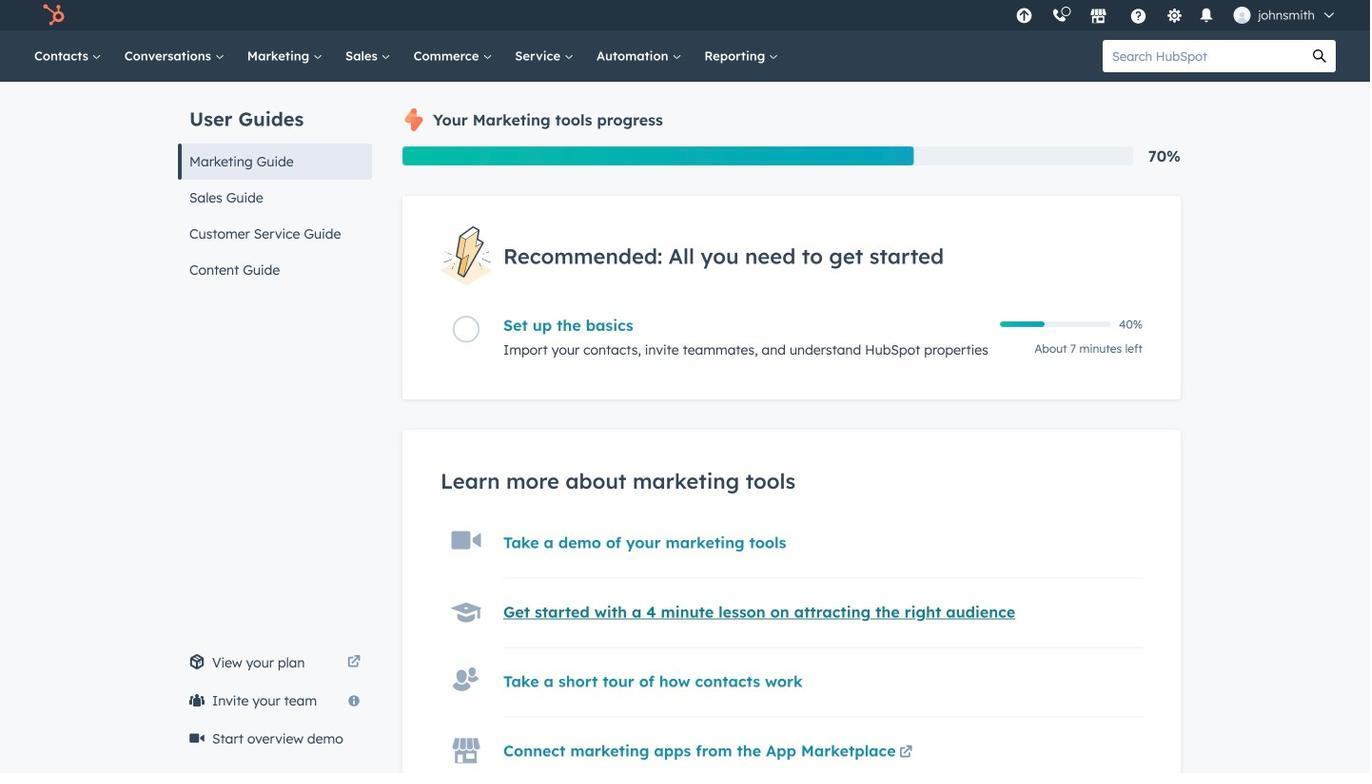 Task type: describe. For each thing, give the bounding box(es) containing it.
user guides element
[[178, 82, 372, 288]]

0 vertical spatial link opens in a new window image
[[347, 657, 361, 670]]

[object object] complete progress bar
[[1000, 322, 1045, 328]]



Task type: locate. For each thing, give the bounding box(es) containing it.
progress bar
[[402, 147, 914, 166]]

menu
[[1006, 0, 1347, 30]]

0 horizontal spatial link opens in a new window image
[[347, 657, 361, 670]]

john smith image
[[1233, 7, 1251, 24]]

0 horizontal spatial link opens in a new window image
[[347, 652, 361, 675]]

Search HubSpot search field
[[1103, 40, 1304, 72]]

1 horizontal spatial link opens in a new window image
[[899, 742, 913, 765]]

link opens in a new window image
[[347, 657, 361, 670], [899, 742, 913, 765]]

link opens in a new window image
[[347, 652, 361, 675], [899, 747, 913, 760]]

0 vertical spatial link opens in a new window image
[[347, 652, 361, 675]]

1 vertical spatial link opens in a new window image
[[899, 747, 913, 760]]

1 horizontal spatial link opens in a new window image
[[899, 747, 913, 760]]

marketplaces image
[[1090, 9, 1107, 26]]

1 vertical spatial link opens in a new window image
[[899, 742, 913, 765]]



Task type: vqa. For each thing, say whether or not it's contained in the screenshot.
User Guides element at the top left of page
yes



